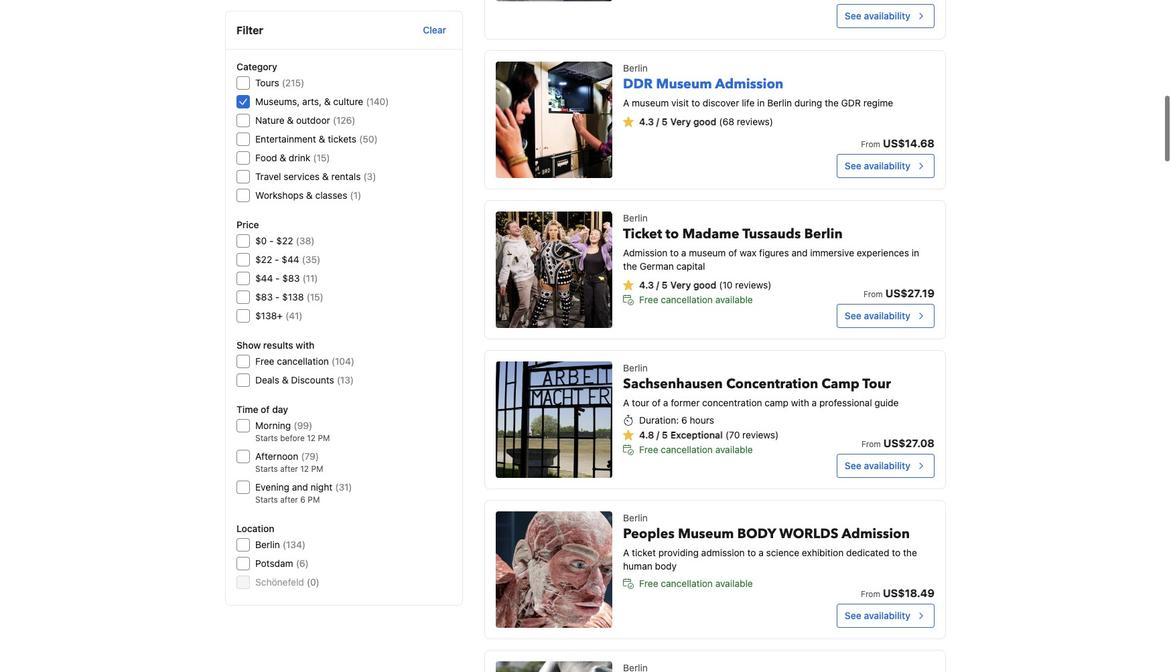 Task type: vqa. For each thing, say whether or not it's contained in the screenshot.
Restaurant
no



Task type: describe. For each thing, give the bounding box(es) containing it.
workshops
[[255, 190, 304, 201]]

tour
[[632, 398, 649, 409]]

tussauds
[[743, 225, 801, 243]]

potsdam
[[255, 558, 293, 569]]

free cancellation (104)
[[255, 356, 355, 367]]

& for nature & outdoor
[[287, 115, 294, 126]]

from for sachsenhausen concentration camp tour
[[862, 440, 881, 450]]

2 available from the top
[[715, 444, 753, 456]]

$138+
[[255, 310, 283, 322]]

see availability for ticket to madame tussauds berlin
[[845, 310, 911, 322]]

/ for 4.3 / 5 very good (10 reviews)
[[656, 280, 659, 291]]

us$27.08
[[884, 438, 935, 450]]

0 vertical spatial $44
[[282, 254, 299, 265]]

0 horizontal spatial of
[[261, 404, 270, 415]]

a left professional
[[812, 398, 817, 409]]

from for peoples museum body worlds admission
[[861, 590, 880, 600]]

2 vertical spatial reviews)
[[742, 430, 779, 441]]

time
[[237, 404, 258, 415]]

berlin for (134)
[[255, 539, 280, 551]]

- for $44
[[275, 273, 280, 284]]

show results with
[[237, 340, 315, 351]]

to down body
[[747, 548, 756, 559]]

visit
[[671, 97, 689, 109]]

classes
[[315, 190, 347, 201]]

(13)
[[337, 375, 354, 386]]

ticket
[[623, 225, 662, 243]]

$138
[[282, 291, 304, 303]]

12 for (99)
[[307, 433, 316, 444]]

us$18.49
[[883, 588, 935, 600]]

to right ticket
[[666, 225, 679, 243]]

museum inside 'berlin ddr museum admission a museum visit to discover life in berlin during the gdr regime'
[[632, 97, 669, 109]]

show
[[237, 340, 261, 351]]

hours
[[690, 415, 714, 426]]

providing
[[658, 548, 699, 559]]

admission inside "berlin ticket to madame tussauds berlin admission to a museum of wax figures and immersive experiences in the german capital"
[[623, 247, 668, 259]]

1 vertical spatial $83
[[255, 291, 273, 303]]

0 vertical spatial with
[[296, 340, 315, 351]]

availability for sachsenhausen concentration camp tour
[[864, 460, 911, 472]]

outdoor
[[296, 115, 330, 126]]

of inside berlin sachsenhausen concentration camp tour a tour of a former concentration camp with a professional guide
[[652, 398, 661, 409]]

$83 - $138 (15)
[[255, 291, 323, 303]]

tours (215)
[[255, 77, 304, 88]]

from us$27.19
[[864, 288, 935, 300]]

nature
[[255, 115, 284, 126]]

- for $83
[[275, 291, 280, 303]]

tickets
[[328, 133, 357, 145]]

a inside berlin sachsenhausen concentration camp tour a tour of a former concentration camp with a professional guide
[[623, 398, 629, 409]]

berlin sachsenhausen concentration camp tour a tour of a former concentration camp with a professional guide
[[623, 363, 899, 409]]

(70
[[726, 430, 740, 441]]

4.3 / 5 very good (10 reviews)
[[639, 280, 771, 291]]

6 inside evening and night (31) starts after 6 pm
[[300, 495, 305, 505]]

price
[[237, 219, 259, 230]]

ddr museum admission image
[[496, 62, 612, 178]]

starts inside evening and night (31) starts after 6 pm
[[255, 495, 278, 505]]

concentration
[[726, 375, 818, 393]]

very for (10
[[670, 280, 691, 291]]

& for entertainment & tickets
[[319, 133, 325, 145]]

madame
[[682, 225, 739, 243]]

pm for (79)
[[311, 464, 323, 474]]

1 free cancellation available from the top
[[639, 294, 753, 306]]

(140)
[[366, 96, 389, 107]]

berlin up immersive at the top right of page
[[804, 225, 843, 243]]

$0 - $22 (38)
[[255, 235, 315, 247]]

guide
[[875, 398, 899, 409]]

body
[[737, 525, 776, 544]]

4.8
[[639, 430, 654, 441]]

a inside 'berlin ddr museum admission a museum visit to discover life in berlin during the gdr regime'
[[623, 97, 629, 109]]

(15) for food & drink (15)
[[313, 152, 330, 163]]

entertainment & tickets (50)
[[255, 133, 378, 145]]

cancellation down exceptional
[[661, 444, 713, 456]]

$22 - $44 (35)
[[255, 254, 320, 265]]

museums,
[[255, 96, 300, 107]]

duration:
[[639, 415, 679, 426]]

(134)
[[283, 539, 306, 551]]

gdr
[[841, 97, 861, 109]]

afternoon (79) starts after 12 pm
[[255, 451, 323, 474]]

reviews) for (10 reviews)
[[735, 280, 771, 291]]

1 horizontal spatial $22
[[276, 235, 293, 247]]

figures
[[759, 247, 789, 259]]

capital
[[676, 261, 705, 272]]

(38)
[[296, 235, 315, 247]]

ddr
[[623, 75, 653, 93]]

berlin for ddr
[[623, 63, 648, 74]]

2 free cancellation available from the top
[[639, 444, 753, 456]]

- for $22
[[275, 254, 279, 265]]

workshops & classes (1)
[[255, 190, 361, 201]]

1 horizontal spatial 6
[[681, 415, 687, 426]]

see availability for sachsenhausen concentration camp tour
[[845, 460, 911, 472]]

free down 4.8
[[639, 444, 658, 456]]

duration: 6 hours
[[639, 415, 714, 426]]

in inside 'berlin ddr museum admission a museum visit to discover life in berlin during the gdr regime'
[[757, 97, 765, 109]]

peoples museum body worlds admission image
[[496, 512, 612, 629]]

results
[[263, 340, 293, 351]]

admission
[[701, 548, 745, 559]]

4.3 / 5 very good (68 reviews)
[[639, 116, 773, 128]]

(35)
[[302, 254, 320, 265]]

body
[[655, 561, 677, 572]]

(11)
[[302, 273, 318, 284]]

third reich berlin guided walking tour image
[[496, 662, 612, 673]]

& for food & drink
[[280, 152, 286, 163]]

see availability link
[[484, 0, 946, 40]]

& up classes
[[322, 171, 329, 182]]

berlin for ticket
[[623, 213, 648, 224]]

ticket
[[632, 548, 656, 559]]

4.3 for 4.3 / 5 very good (68 reviews)
[[639, 116, 654, 128]]

(79)
[[301, 451, 319, 462]]

morning
[[255, 420, 291, 431]]

see for ddr museum admission
[[845, 160, 861, 172]]

berlin (134)
[[255, 539, 306, 551]]

(0)
[[307, 577, 320, 588]]

3 free cancellation available from the top
[[639, 578, 753, 590]]

camp
[[822, 375, 859, 393]]

0 vertical spatial $83
[[282, 273, 300, 284]]

12 for (79)
[[300, 464, 309, 474]]

services
[[284, 171, 320, 182]]

(215)
[[282, 77, 304, 88]]

food & drink (15)
[[255, 152, 330, 163]]

(50)
[[359, 133, 378, 145]]

human
[[623, 561, 652, 572]]

worlds
[[779, 525, 838, 544]]

life
[[742, 97, 755, 109]]

science
[[766, 548, 799, 559]]

(41)
[[285, 310, 303, 322]]

tour
[[863, 375, 891, 393]]

wax
[[740, 247, 757, 259]]

a inside "berlin ticket to madame tussauds berlin admission to a museum of wax figures and immersive experiences in the german capital"
[[681, 247, 686, 259]]

to inside 'berlin ddr museum admission a museum visit to discover life in berlin during the gdr regime'
[[691, 97, 700, 109]]

& right arts,
[[324, 96, 331, 107]]

from us$27.08
[[862, 438, 935, 450]]

food
[[255, 152, 277, 163]]

starts for morning
[[255, 433, 278, 444]]

see availability for ddr museum admission
[[845, 160, 911, 172]]

experiences
[[857, 247, 909, 259]]



Task type: locate. For each thing, give the bounding box(es) containing it.
1 available from the top
[[715, 294, 753, 306]]

travel services & rentals (3)
[[255, 171, 376, 182]]

us$14.68
[[883, 138, 935, 150]]

starts inside morning (99) starts before 12 pm
[[255, 433, 278, 444]]

& left drink
[[280, 152, 286, 163]]

5 down the german
[[662, 280, 668, 291]]

0 vertical spatial and
[[792, 247, 808, 259]]

3 starts from the top
[[255, 495, 278, 505]]

1 vertical spatial 6
[[300, 495, 305, 505]]

schönefeld
[[255, 577, 304, 588]]

from inside from us$18.49
[[861, 590, 880, 600]]

berlin up peoples
[[623, 513, 648, 524]]

good left (68
[[693, 116, 716, 128]]

1 see availability from the top
[[845, 10, 911, 22]]

former
[[671, 398, 700, 409]]

0 vertical spatial a
[[623, 97, 629, 109]]

(126)
[[333, 115, 356, 126]]

$44
[[282, 254, 299, 265], [255, 273, 273, 284]]

& left tickets
[[319, 133, 325, 145]]

after down evening
[[280, 495, 298, 505]]

from inside from us$27.19
[[864, 290, 883, 300]]

exhibition
[[802, 548, 844, 559]]

free cancellation available down body
[[639, 578, 753, 590]]

after down 'afternoon'
[[280, 464, 298, 474]]

museum inside berlin peoples museum body worlds admission a ticket providing admission to a science exhibition dedicated to the human body
[[678, 525, 734, 544]]

deals & discounts (13)
[[255, 375, 354, 386]]

with up the free cancellation (104)
[[296, 340, 315, 351]]

6 down former in the right bottom of the page
[[681, 415, 687, 426]]

3 see from the top
[[845, 310, 861, 322]]

2 5 from the top
[[662, 280, 668, 291]]

cancellation up deals & discounts (13)
[[277, 356, 329, 367]]

camp
[[765, 398, 789, 409]]

1 vertical spatial $22
[[255, 254, 272, 265]]

0 horizontal spatial admission
[[623, 247, 668, 259]]

good left (10
[[693, 280, 716, 291]]

1 horizontal spatial $44
[[282, 254, 299, 265]]

a up "duration:"
[[663, 398, 668, 409]]

5 see availability from the top
[[845, 611, 911, 622]]

6 down afternoon (79) starts after 12 pm
[[300, 495, 305, 505]]

evening and night (31) starts after 6 pm
[[255, 482, 352, 505]]

location
[[237, 523, 274, 535]]

available down "admission"
[[715, 578, 753, 590]]

and right figures
[[792, 247, 808, 259]]

(15)
[[313, 152, 330, 163], [307, 291, 323, 303]]

/ for 4.8 / 5 exceptional (70 reviews)
[[656, 430, 659, 441]]

2 horizontal spatial of
[[728, 247, 737, 259]]

(10
[[719, 280, 733, 291]]

to right visit
[[691, 97, 700, 109]]

1 see from the top
[[845, 10, 861, 22]]

pm inside afternoon (79) starts after 12 pm
[[311, 464, 323, 474]]

2 vertical spatial pm
[[308, 495, 320, 505]]

clear
[[423, 24, 446, 36]]

12 inside morning (99) starts before 12 pm
[[307, 433, 316, 444]]

the left gdr
[[825, 97, 839, 109]]

us$27.19
[[886, 288, 935, 300]]

pm inside evening and night (31) starts after 6 pm
[[308, 495, 320, 505]]

a
[[681, 247, 686, 259], [663, 398, 668, 409], [812, 398, 817, 409], [759, 548, 764, 559]]

1 horizontal spatial museum
[[689, 247, 726, 259]]

and left night
[[292, 482, 308, 493]]

peoples
[[623, 525, 675, 544]]

$22
[[276, 235, 293, 247], [255, 254, 272, 265]]

0 vertical spatial (15)
[[313, 152, 330, 163]]

0 horizontal spatial and
[[292, 482, 308, 493]]

4 see from the top
[[845, 460, 861, 472]]

availability for peoples museum body worlds admission
[[864, 611, 911, 622]]

0 vertical spatial in
[[757, 97, 765, 109]]

0 vertical spatial museum
[[656, 75, 712, 93]]

2 vertical spatial a
[[623, 548, 629, 559]]

3 see availability from the top
[[845, 310, 911, 322]]

cancellation down body
[[661, 578, 713, 590]]

5 down "duration:"
[[662, 430, 668, 441]]

discounts
[[291, 375, 334, 386]]

the wall museum at the east side gallery tickets image
[[496, 0, 612, 2]]

travel
[[255, 171, 281, 182]]

cancellation
[[661, 294, 713, 306], [277, 356, 329, 367], [661, 444, 713, 456], [661, 578, 713, 590]]

1 horizontal spatial $83
[[282, 273, 300, 284]]

- down the "$22 - $44 (35)"
[[275, 273, 280, 284]]

starts down morning
[[255, 433, 278, 444]]

- left $138
[[275, 291, 280, 303]]

to right 'dedicated'
[[892, 548, 901, 559]]

berlin up ddr
[[623, 63, 648, 74]]

the
[[825, 97, 839, 109], [623, 261, 637, 272], [903, 548, 917, 559]]

free down human
[[639, 578, 658, 590]]

0 vertical spatial starts
[[255, 433, 278, 444]]

1 horizontal spatial with
[[791, 398, 809, 409]]

good for (10 reviews)
[[693, 280, 716, 291]]

the inside 'berlin ddr museum admission a museum visit to discover life in berlin during the gdr regime'
[[825, 97, 839, 109]]

to
[[691, 97, 700, 109], [666, 225, 679, 243], [670, 247, 679, 259], [747, 548, 756, 559], [892, 548, 901, 559]]

5 see from the top
[[845, 611, 861, 622]]

1 vertical spatial starts
[[255, 464, 278, 474]]

from us$14.68
[[861, 138, 935, 150]]

0 horizontal spatial the
[[623, 261, 637, 272]]

& right deals
[[282, 375, 289, 386]]

1 vertical spatial free cancellation available
[[639, 444, 753, 456]]

free cancellation available down the 4.3 / 5 very good (10 reviews)
[[639, 294, 753, 306]]

1 after from the top
[[280, 464, 298, 474]]

museum for admission
[[656, 75, 712, 93]]

day
[[272, 404, 288, 415]]

berlin up "tour"
[[623, 363, 648, 374]]

4 availability from the top
[[864, 460, 911, 472]]

1 vertical spatial a
[[623, 398, 629, 409]]

reviews) right (70
[[742, 430, 779, 441]]

$44 down the "$22 - $44 (35)"
[[255, 273, 273, 284]]

(15) for $83 - $138 (15)
[[307, 291, 323, 303]]

free down the german
[[639, 294, 658, 306]]

2 very from the top
[[670, 280, 691, 291]]

museums, arts, & culture (140)
[[255, 96, 389, 107]]

& up entertainment
[[287, 115, 294, 126]]

the inside berlin peoples museum body worlds admission a ticket providing admission to a science exhibition dedicated to the human body
[[903, 548, 917, 559]]

3 / from the top
[[656, 430, 659, 441]]

2 / from the top
[[656, 280, 659, 291]]

12 inside afternoon (79) starts after 12 pm
[[300, 464, 309, 474]]

of inside "berlin ticket to madame tussauds berlin admission to a museum of wax figures and immersive experiences in the german capital"
[[728, 247, 737, 259]]

0 vertical spatial pm
[[318, 433, 330, 444]]

- down $0 - $22 (38)
[[275, 254, 279, 265]]

berlin inside berlin sachsenhausen concentration camp tour a tour of a former concentration camp with a professional guide
[[623, 363, 648, 374]]

2 vertical spatial starts
[[255, 495, 278, 505]]

berlin ddr museum admission a museum visit to discover life in berlin during the gdr regime
[[623, 63, 893, 109]]

1 4.3 from the top
[[639, 116, 654, 128]]

from us$18.49
[[861, 588, 935, 600]]

1 good from the top
[[693, 116, 716, 128]]

1 vertical spatial $44
[[255, 273, 273, 284]]

4 see availability from the top
[[845, 460, 911, 472]]

0 vertical spatial free cancellation available
[[639, 294, 753, 306]]

with inside berlin sachsenhausen concentration camp tour a tour of a former concentration camp with a professional guide
[[791, 398, 809, 409]]

availability for ddr museum admission
[[864, 160, 911, 172]]

3 availability from the top
[[864, 310, 911, 322]]

5 left (68
[[662, 116, 668, 128]]

to up capital
[[670, 247, 679, 259]]

admission inside berlin peoples museum body worlds admission a ticket providing admission to a science exhibition dedicated to the human body
[[842, 525, 910, 544]]

2 after from the top
[[280, 495, 298, 505]]

very down capital
[[670, 280, 691, 291]]

2 horizontal spatial the
[[903, 548, 917, 559]]

very for (68
[[670, 116, 691, 128]]

discover
[[703, 97, 739, 109]]

1 horizontal spatial in
[[912, 247, 919, 259]]

starts inside afternoon (79) starts after 12 pm
[[255, 464, 278, 474]]

the left the german
[[623, 261, 637, 272]]

1 vertical spatial museum
[[689, 247, 726, 259]]

museum
[[656, 75, 712, 93], [678, 525, 734, 544]]

concentration
[[702, 398, 762, 409]]

1 / from the top
[[656, 116, 659, 128]]

12 down the (79)
[[300, 464, 309, 474]]

5 for 4.8 / 5 exceptional (70 reviews)
[[662, 430, 668, 441]]

see availability for peoples museum body worlds admission
[[845, 611, 911, 622]]

0 vertical spatial the
[[825, 97, 839, 109]]

admission up 'dedicated'
[[842, 525, 910, 544]]

starts down 'afternoon'
[[255, 464, 278, 474]]

pm for (99)
[[318, 433, 330, 444]]

berlin for sachsenhausen
[[623, 363, 648, 374]]

the inside "berlin ticket to madame tussauds berlin admission to a museum of wax figures and immersive experiences in the german capital"
[[623, 261, 637, 272]]

$44 - $83 (11)
[[255, 273, 318, 284]]

a inside berlin peoples museum body worlds admission a ticket providing admission to a science exhibition dedicated to the human body
[[759, 548, 764, 559]]

1 vertical spatial 4.3
[[639, 280, 654, 291]]

0 horizontal spatial in
[[757, 97, 765, 109]]

1 vertical spatial reviews)
[[735, 280, 771, 291]]

nature & outdoor (126)
[[255, 115, 356, 126]]

dedicated
[[846, 548, 889, 559]]

2 good from the top
[[693, 280, 716, 291]]

pm up the (79)
[[318, 433, 330, 444]]

admission inside 'berlin ddr museum admission a museum visit to discover life in berlin during the gdr regime'
[[715, 75, 783, 93]]

1 horizontal spatial and
[[792, 247, 808, 259]]

with right camp
[[791, 398, 809, 409]]

immersive
[[810, 247, 854, 259]]

2 see availability from the top
[[845, 160, 911, 172]]

availability inside see availability link
[[864, 10, 911, 22]]

free up deals
[[255, 356, 274, 367]]

-
[[269, 235, 274, 247], [275, 254, 279, 265], [275, 273, 280, 284], [275, 291, 280, 303]]

berlin inside berlin peoples museum body worlds admission a ticket providing admission to a science exhibition dedicated to the human body
[[623, 513, 648, 524]]

5 availability from the top
[[864, 611, 911, 622]]

1 vertical spatial admission
[[623, 247, 668, 259]]

pm down night
[[308, 495, 320, 505]]

museum up visit
[[656, 75, 712, 93]]

in inside "berlin ticket to madame tussauds berlin admission to a museum of wax figures and immersive experiences in the german capital"
[[912, 247, 919, 259]]

a left "tour"
[[623, 398, 629, 409]]

and inside evening and night (31) starts after 6 pm
[[292, 482, 308, 493]]

museum down ddr
[[632, 97, 669, 109]]

see for ticket to madame tussauds berlin
[[845, 310, 861, 322]]

4.3 down the german
[[639, 280, 654, 291]]

0 vertical spatial admission
[[715, 75, 783, 93]]

0 vertical spatial $22
[[276, 235, 293, 247]]

availability
[[864, 10, 911, 22], [864, 160, 911, 172], [864, 310, 911, 322], [864, 460, 911, 472], [864, 611, 911, 622]]

0 horizontal spatial $83
[[255, 291, 273, 303]]

1 a from the top
[[623, 97, 629, 109]]

berlin left the during
[[767, 97, 792, 109]]

$44 up $44 - $83 (11)
[[282, 254, 299, 265]]

(15) down entertainment & tickets (50) on the top left of page
[[313, 152, 330, 163]]

berlin up potsdam
[[255, 539, 280, 551]]

(104)
[[332, 356, 355, 367]]

available down (10
[[715, 294, 753, 306]]

of left wax
[[728, 247, 737, 259]]

reviews) right (10
[[735, 280, 771, 291]]

(31)
[[335, 482, 352, 493]]

a down ddr
[[623, 97, 629, 109]]

2 starts from the top
[[255, 464, 278, 474]]

- for $0
[[269, 235, 274, 247]]

2 vertical spatial 5
[[662, 430, 668, 441]]

1 vertical spatial in
[[912, 247, 919, 259]]

& for deals & discounts
[[282, 375, 289, 386]]

0 vertical spatial 6
[[681, 415, 687, 426]]

2 vertical spatial free cancellation available
[[639, 578, 753, 590]]

0 vertical spatial /
[[656, 116, 659, 128]]

&
[[324, 96, 331, 107], [287, 115, 294, 126], [319, 133, 325, 145], [280, 152, 286, 163], [322, 171, 329, 182], [306, 190, 313, 201], [282, 375, 289, 386]]

pm inside morning (99) starts before 12 pm
[[318, 433, 330, 444]]

from for ticket to madame tussauds berlin
[[864, 290, 883, 300]]

1 vertical spatial the
[[623, 261, 637, 272]]

2 vertical spatial available
[[715, 578, 753, 590]]

see
[[845, 10, 861, 22], [845, 160, 861, 172], [845, 310, 861, 322], [845, 460, 861, 472], [845, 611, 861, 622]]

starts down evening
[[255, 495, 278, 505]]

free cancellation available down exceptional
[[639, 444, 753, 456]]

berlin ticket to madame tussauds berlin admission to a museum of wax figures and immersive experiences in the german capital
[[623, 213, 919, 272]]

see availability
[[845, 10, 911, 22], [845, 160, 911, 172], [845, 310, 911, 322], [845, 460, 911, 472], [845, 611, 911, 622]]

0 vertical spatial good
[[693, 116, 716, 128]]

a up capital
[[681, 247, 686, 259]]

(99)
[[294, 420, 312, 431]]

1 5 from the top
[[662, 116, 668, 128]]

in right life
[[757, 97, 765, 109]]

4.8 / 5 exceptional (70 reviews)
[[639, 430, 779, 441]]

drink
[[289, 152, 310, 163]]

sachsenhausen concentration camp tour image
[[496, 362, 612, 479]]

regime
[[863, 97, 893, 109]]

culture
[[333, 96, 363, 107]]

1 vertical spatial 12
[[300, 464, 309, 474]]

museum for body
[[678, 525, 734, 544]]

0 horizontal spatial 6
[[300, 495, 305, 505]]

(15) down "(11)"
[[307, 291, 323, 303]]

0 horizontal spatial museum
[[632, 97, 669, 109]]

0 horizontal spatial $44
[[255, 273, 273, 284]]

a
[[623, 97, 629, 109], [623, 398, 629, 409], [623, 548, 629, 559]]

available down (70
[[715, 444, 753, 456]]

after
[[280, 464, 298, 474], [280, 495, 298, 505]]

of
[[728, 247, 737, 259], [652, 398, 661, 409], [261, 404, 270, 415]]

2 vertical spatial /
[[656, 430, 659, 441]]

1 starts from the top
[[255, 433, 278, 444]]

sachsenhausen
[[623, 375, 723, 393]]

(3)
[[363, 171, 376, 182]]

4.3 for 4.3 / 5 very good (10 reviews)
[[639, 280, 654, 291]]

& for workshops & classes
[[306, 190, 313, 201]]

12 down (99)
[[307, 433, 316, 444]]

1 horizontal spatial admission
[[715, 75, 783, 93]]

5 for 4.3 / 5 very good (68 reviews)
[[662, 116, 668, 128]]

0 vertical spatial museum
[[632, 97, 669, 109]]

1 vertical spatial after
[[280, 495, 298, 505]]

1 vertical spatial museum
[[678, 525, 734, 544]]

12
[[307, 433, 316, 444], [300, 464, 309, 474]]

starts for afternoon
[[255, 464, 278, 474]]

rentals
[[331, 171, 361, 182]]

1 vertical spatial very
[[670, 280, 691, 291]]

1 very from the top
[[670, 116, 691, 128]]

free
[[639, 294, 658, 306], [255, 356, 274, 367], [639, 444, 658, 456], [639, 578, 658, 590]]

1 vertical spatial and
[[292, 482, 308, 493]]

a left ticket
[[623, 548, 629, 559]]

schönefeld (0)
[[255, 577, 320, 588]]

2 vertical spatial the
[[903, 548, 917, 559]]

admission up life
[[715, 75, 783, 93]]

$83 up $83 - $138 (15)
[[282, 273, 300, 284]]

0 vertical spatial reviews)
[[737, 116, 773, 128]]

1 horizontal spatial the
[[825, 97, 839, 109]]

the up "us$18.49"
[[903, 548, 917, 559]]

pm down the (79)
[[311, 464, 323, 474]]

2 a from the top
[[623, 398, 629, 409]]

of right "tour"
[[652, 398, 661, 409]]

clear button
[[418, 18, 452, 42]]

deals
[[255, 375, 279, 386]]

category
[[237, 61, 277, 72]]

before
[[280, 433, 305, 444]]

admission up the german
[[623, 247, 668, 259]]

2 availability from the top
[[864, 160, 911, 172]]

see for peoples museum body worlds admission
[[845, 611, 861, 622]]

from left us$27.08
[[862, 440, 881, 450]]

from inside from us$27.08
[[862, 440, 881, 450]]

0 vertical spatial 4.3
[[639, 116, 654, 128]]

reviews) down life
[[737, 116, 773, 128]]

of left day
[[261, 404, 270, 415]]

good for (68 reviews)
[[693, 116, 716, 128]]

good
[[693, 116, 716, 128], [693, 280, 716, 291]]

0 horizontal spatial $22
[[255, 254, 272, 265]]

/ for 4.3 / 5 very good (68 reviews)
[[656, 116, 659, 128]]

from inside from us$14.68
[[861, 140, 880, 150]]

a down body
[[759, 548, 764, 559]]

museum up "admission"
[[678, 525, 734, 544]]

2 see from the top
[[845, 160, 861, 172]]

(1)
[[350, 190, 361, 201]]

after inside evening and night (31) starts after 6 pm
[[280, 495, 298, 505]]

$0
[[255, 235, 267, 247]]

1 availability from the top
[[864, 10, 911, 22]]

1 horizontal spatial of
[[652, 398, 661, 409]]

0 vertical spatial 12
[[307, 433, 316, 444]]

3 available from the top
[[715, 578, 753, 590]]

from for ddr museum admission
[[861, 140, 880, 150]]

$83 up $138+
[[255, 291, 273, 303]]

and
[[792, 247, 808, 259], [292, 482, 308, 493]]

1 vertical spatial good
[[693, 280, 716, 291]]

1 vertical spatial with
[[791, 398, 809, 409]]

3 a from the top
[[623, 548, 629, 559]]

2 4.3 from the top
[[639, 280, 654, 291]]

5 for 4.3 / 5 very good (10 reviews)
[[662, 280, 668, 291]]

and inside "berlin ticket to madame tussauds berlin admission to a museum of wax figures and immersive experiences in the german capital"
[[792, 247, 808, 259]]

0 vertical spatial available
[[715, 294, 753, 306]]

reviews)
[[737, 116, 773, 128], [735, 280, 771, 291], [742, 430, 779, 441]]

reviews) for (68 reviews)
[[737, 116, 773, 128]]

2 horizontal spatial admission
[[842, 525, 910, 544]]

berlin for peoples
[[623, 513, 648, 524]]

entertainment
[[255, 133, 316, 145]]

a inside berlin peoples museum body worlds admission a ticket providing admission to a science exhibition dedicated to the human body
[[623, 548, 629, 559]]

0 vertical spatial 5
[[662, 116, 668, 128]]

ticket to madame tussauds berlin image
[[496, 212, 612, 329]]

in right "experiences"
[[912, 247, 919, 259]]

4.3 down ddr
[[639, 116, 654, 128]]

/
[[656, 116, 659, 128], [656, 280, 659, 291], [656, 430, 659, 441]]

museum inside 'berlin ddr museum admission a museum visit to discover life in berlin during the gdr regime'
[[656, 75, 712, 93]]

3 5 from the top
[[662, 430, 668, 441]]

from left us$14.68
[[861, 140, 880, 150]]

$22 down $0
[[255, 254, 272, 265]]

$22 up the "$22 - $44 (35)"
[[276, 235, 293, 247]]

after inside afternoon (79) starts after 12 pm
[[280, 464, 298, 474]]

1 vertical spatial /
[[656, 280, 659, 291]]

1 vertical spatial 5
[[662, 280, 668, 291]]

1 vertical spatial (15)
[[307, 291, 323, 303]]

german
[[640, 261, 674, 272]]

0 vertical spatial after
[[280, 464, 298, 474]]

0 horizontal spatial with
[[296, 340, 315, 351]]

- right $0
[[269, 235, 274, 247]]

1 vertical spatial pm
[[311, 464, 323, 474]]

availability for ticket to madame tussauds berlin
[[864, 310, 911, 322]]

museum inside "berlin ticket to madame tussauds berlin admission to a museum of wax figures and immersive experiences in the german capital"
[[689, 247, 726, 259]]

(6)
[[296, 558, 309, 569]]

see for sachsenhausen concentration camp tour
[[845, 460, 861, 472]]

(68
[[719, 116, 734, 128]]

0 vertical spatial very
[[670, 116, 691, 128]]

museum down madame
[[689, 247, 726, 259]]

museum
[[632, 97, 669, 109], [689, 247, 726, 259]]

exceptional
[[670, 430, 723, 441]]

& down travel services & rentals (3) on the top of the page
[[306, 190, 313, 201]]

cancellation down the 4.3 / 5 very good (10 reviews)
[[661, 294, 713, 306]]

from left "us$18.49"
[[861, 590, 880, 600]]

1 vertical spatial available
[[715, 444, 753, 456]]

very down visit
[[670, 116, 691, 128]]

from left us$27.19
[[864, 290, 883, 300]]

4.3
[[639, 116, 654, 128], [639, 280, 654, 291]]

2 vertical spatial admission
[[842, 525, 910, 544]]

berlin up ticket
[[623, 213, 648, 224]]



